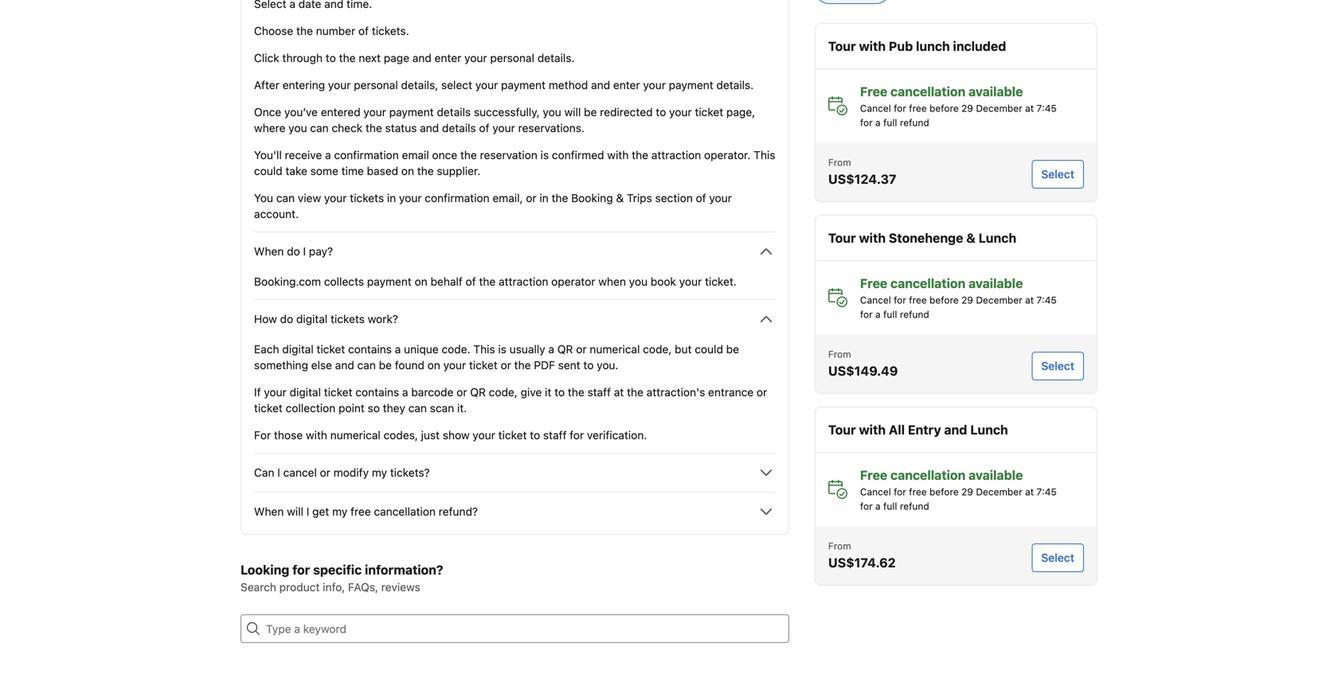 Task type: describe. For each thing, give the bounding box(es) containing it.
where
[[254, 121, 286, 135]]

at inside if your digital ticket contains a barcode or qr code, give it to the staff at the attraction's entrance or ticket collection point so they can scan it.
[[614, 386, 624, 399]]

select for tour with all entry and lunch
[[1041, 552, 1075, 565]]

before for &
[[930, 295, 959, 306]]

of left tickets.
[[358, 24, 369, 37]]

or up the it.
[[457, 386, 467, 399]]

this inside 'you'll receive a confirmation email once the reservation is confirmed with the attraction operator. this could take some time based on the supplier.'
[[754, 149, 776, 162]]

available for tour with pub lunch included
[[969, 84, 1023, 99]]

booking.com collects payment on behalf of the attraction operator when you book your ticket.
[[254, 275, 737, 288]]

status
[[385, 121, 417, 135]]

based
[[367, 165, 398, 178]]

booking.com
[[254, 275, 321, 288]]

1 vertical spatial details
[[442, 121, 476, 135]]

you.
[[597, 359, 619, 372]]

will inside dropdown button
[[287, 505, 303, 519]]

1 vertical spatial numerical
[[330, 429, 381, 442]]

receive
[[285, 149, 322, 162]]

cancellation for entry
[[891, 468, 966, 483]]

and right entry
[[944, 423, 967, 438]]

select
[[441, 78, 472, 92]]

to down choose the number of tickets.
[[326, 51, 336, 65]]

ticket.
[[705, 275, 737, 288]]

to inside 'once you've entered your payment details successfully, you will be redirected to your ticket page, where you can check the status and details of your reservations.'
[[656, 106, 666, 119]]

select button for tour with stonehenge & lunch
[[1032, 352, 1084, 381]]

available for tour with stonehenge & lunch
[[969, 276, 1023, 291]]

show
[[443, 429, 470, 442]]

when will i get my free cancellation refund? button
[[254, 503, 776, 522]]

digital for do
[[296, 313, 328, 326]]

or inside dropdown button
[[320, 466, 331, 480]]

next
[[359, 51, 381, 65]]

free for pub
[[909, 103, 927, 114]]

time
[[341, 165, 364, 178]]

after
[[254, 78, 280, 92]]

with for tour with stonehenge & lunch
[[859, 231, 886, 246]]

from us$174.62
[[828, 541, 896, 571]]

tour for tour with all entry and lunch
[[828, 423, 856, 438]]

you'll receive a confirmation email once the reservation is confirmed with the attraction operator. this could take some time based on the supplier.
[[254, 149, 776, 178]]

from us$149.49
[[828, 349, 898, 379]]

for up from us$174.62
[[860, 501, 873, 512]]

the up trips
[[632, 149, 649, 162]]

0 horizontal spatial be
[[379, 359, 392, 372]]

entering
[[283, 78, 325, 92]]

payment up successfully, on the left top
[[501, 78, 546, 92]]

the up through
[[296, 24, 313, 37]]

cancel
[[283, 466, 317, 480]]

a up 'from us$124.37'
[[876, 117, 881, 128]]

faqs,
[[348, 581, 378, 594]]

choose
[[254, 24, 293, 37]]

the left next
[[339, 51, 356, 65]]

at for tour with all entry and lunch
[[1025, 487, 1034, 498]]

before for entry
[[930, 487, 959, 498]]

a inside if your digital ticket contains a barcode or qr code, give it to the staff at the attraction's entrance or ticket collection point so they can scan it.
[[402, 386, 408, 399]]

for down pub
[[894, 103, 906, 114]]

collection
[[286, 402, 336, 415]]

how do digital tickets work? element
[[254, 329, 776, 444]]

when do i pay?
[[254, 245, 333, 258]]

give
[[521, 386, 542, 399]]

view
[[298, 192, 321, 205]]

staff inside if your digital ticket contains a barcode or qr code, give it to the staff at the attraction's entrance or ticket collection point so they can scan it.
[[588, 386, 611, 399]]

check
[[332, 121, 363, 135]]

all
[[889, 423, 905, 438]]

or up sent
[[576, 343, 587, 356]]

cancellation for lunch
[[891, 84, 966, 99]]

each digital ticket contains a unique code. this is usually a qr or numerical code, but could be something else and can be found on your ticket or the pdf sent to you.
[[254, 343, 739, 372]]

ticket up else
[[317, 343, 345, 356]]

with inside how do digital tickets work? element
[[306, 429, 327, 442]]

for down tour with stonehenge & lunch
[[894, 295, 906, 306]]

1 in from the left
[[387, 192, 396, 205]]

or right entrance
[[757, 386, 767, 399]]

select button for tour with all entry and lunch
[[1032, 544, 1084, 573]]

section
[[655, 192, 693, 205]]

i for will
[[306, 505, 309, 519]]

for inside how do digital tickets work? element
[[570, 429, 584, 442]]

full for us$174.62
[[883, 501, 897, 512]]

the left attraction's
[[627, 386, 644, 399]]

through
[[282, 51, 323, 65]]

to down if your digital ticket contains a barcode or qr code, give it to the staff at the attraction's entrance or ticket collection point so they can scan it.
[[530, 429, 540, 442]]

it.
[[457, 402, 467, 415]]

sent
[[558, 359, 581, 372]]

1 vertical spatial staff
[[543, 429, 567, 442]]

with inside 'you'll receive a confirmation email once the reservation is confirmed with the attraction operator. this could take some time based on the supplier.'
[[607, 149, 629, 162]]

choose the number of tickets.
[[254, 24, 409, 37]]

cancellation for &
[[891, 276, 966, 291]]

Type a keyword field
[[260, 615, 789, 644]]

and right method
[[591, 78, 610, 92]]

collects
[[324, 275, 364, 288]]

1 vertical spatial be
[[726, 343, 739, 356]]

click
[[254, 51, 279, 65]]

ticket down if at the left bottom
[[254, 402, 283, 415]]

redirected
[[600, 106, 653, 119]]

tour with all entry and lunch
[[828, 423, 1008, 438]]

booking
[[571, 192, 613, 205]]

can inside "you can view your tickets in your confirmation email, or in the booking & trips section of your account."
[[276, 192, 295, 205]]

the inside each digital ticket contains a unique code. this is usually a qr or numerical code, but could be something else and can be found on your ticket or the pdf sent to you.
[[514, 359, 531, 372]]

free for stonehenge
[[860, 276, 888, 291]]

take
[[286, 165, 307, 178]]

ticket inside 'once you've entered your payment details successfully, you will be redirected to your ticket page, where you can check the status and details of your reservations.'
[[695, 106, 724, 119]]

could inside 'you'll receive a confirmation email once the reservation is confirmed with the attraction operator. this could take some time based on the supplier.'
[[254, 165, 283, 178]]

can i cancel or modify my tickets? button
[[254, 464, 776, 483]]

page
[[384, 51, 409, 65]]

qr inside if your digital ticket contains a barcode or qr code, give it to the staff at the attraction's entrance or ticket collection point so they can scan it.
[[470, 386, 486, 399]]

those
[[274, 429, 303, 442]]

scan
[[430, 402, 454, 415]]

is for this
[[498, 343, 507, 356]]

the right behalf on the top left of page
[[479, 275, 496, 288]]

your up select
[[465, 51, 487, 65]]

a up found
[[395, 343, 401, 356]]

but
[[675, 343, 692, 356]]

payment up 'work?'
[[367, 275, 412, 288]]

usually
[[510, 343, 545, 356]]

confirmation inside 'you'll receive a confirmation email once the reservation is confirmed with the attraction operator. this could take some time based on the supplier.'
[[334, 149, 399, 162]]

us$149.49
[[828, 364, 898, 379]]

ticket down if your digital ticket contains a barcode or qr code, give it to the staff at the attraction's entrance or ticket collection point so they can scan it.
[[498, 429, 527, 442]]

you'll
[[254, 149, 282, 162]]

at for tour with pub lunch included
[[1025, 103, 1034, 114]]

if
[[254, 386, 261, 399]]

0 vertical spatial enter
[[435, 51, 462, 65]]

digital inside each digital ticket contains a unique code. this is usually a qr or numerical code, but could be something else and can be found on your ticket or the pdf sent to you.
[[282, 343, 314, 356]]

how
[[254, 313, 277, 326]]

barcode
[[411, 386, 454, 399]]

your down "email"
[[399, 192, 422, 205]]

full for us$124.37
[[883, 117, 897, 128]]

i inside dropdown button
[[277, 466, 280, 480]]

ticket up point
[[324, 386, 353, 399]]

they
[[383, 402, 405, 415]]

how do digital tickets work? button
[[254, 310, 776, 329]]

free for all
[[860, 468, 888, 483]]

operator.
[[704, 149, 751, 162]]

payment up operator.
[[669, 78, 714, 92]]

your down operator.
[[709, 192, 732, 205]]

tour for tour with stonehenge & lunch
[[828, 231, 856, 246]]

0 horizontal spatial details.
[[538, 51, 575, 65]]

book
[[651, 275, 676, 288]]

or down usually
[[501, 359, 511, 372]]

when
[[599, 275, 626, 288]]

verification.
[[587, 429, 647, 442]]

your right redirected
[[669, 106, 692, 119]]

tour for tour with pub lunch included
[[828, 39, 856, 54]]

your right select
[[475, 78, 498, 92]]

account.
[[254, 208, 299, 221]]

could inside each digital ticket contains a unique code. this is usually a qr or numerical code, but could be something else and can be found on your ticket or the pdf sent to you.
[[695, 343, 723, 356]]

click through to the next page and enter your personal details.
[[254, 51, 575, 65]]

this inside each digital ticket contains a unique code. this is usually a qr or numerical code, but could be something else and can be found on your ticket or the pdf sent to you.
[[473, 343, 495, 356]]

supplier.
[[437, 165, 481, 178]]

email,
[[493, 192, 523, 205]]

do for when
[[287, 245, 300, 258]]

with for tour with all entry and lunch
[[859, 423, 886, 438]]

unique
[[404, 343, 439, 356]]

2 in from the left
[[540, 192, 549, 205]]

the up supplier.
[[460, 149, 477, 162]]

confirmed
[[552, 149, 604, 162]]

your down successfully, on the left top
[[493, 121, 515, 135]]

your right book
[[679, 275, 702, 288]]

entry
[[908, 423, 941, 438]]

cancellation inside dropdown button
[[374, 505, 436, 519]]

after entering your personal details, select your payment method and enter your payment details.
[[254, 78, 754, 92]]

entrance
[[708, 386, 754, 399]]

cancel for all
[[860, 487, 891, 498]]

can i cancel or modify my tickets?
[[254, 466, 430, 480]]

of right behalf on the top left of page
[[466, 275, 476, 288]]

codes,
[[384, 429, 418, 442]]

tickets inside dropdown button
[[331, 313, 365, 326]]

looking
[[241, 563, 289, 578]]

1 vertical spatial attraction
[[499, 275, 548, 288]]

your up the status
[[364, 106, 386, 119]]

a up 'pdf'
[[548, 343, 555, 356]]

you can view your tickets in your confirmation email, or in the booking & trips section of your account.
[[254, 192, 732, 221]]

information?
[[365, 563, 443, 578]]

0 vertical spatial you
[[543, 106, 561, 119]]

cancel for stonehenge
[[860, 295, 891, 306]]

get
[[312, 505, 329, 519]]

7:45 for tour with all entry and lunch
[[1037, 487, 1057, 498]]

your inside if your digital ticket contains a barcode or qr code, give it to the staff at the attraction's entrance or ticket collection point so they can scan it.
[[264, 386, 287, 399]]

for up 'from us$124.37'
[[860, 117, 873, 128]]

just
[[421, 429, 440, 442]]

ticket down code.
[[469, 359, 498, 372]]

tickets.
[[372, 24, 409, 37]]

0 vertical spatial lunch
[[979, 231, 1017, 246]]

the down sent
[[568, 386, 585, 399]]

1 horizontal spatial personal
[[490, 51, 535, 65]]

contains inside if your digital ticket contains a barcode or qr code, give it to the staff at the attraction's entrance or ticket collection point so they can scan it.
[[356, 386, 399, 399]]

1 vertical spatial on
[[415, 275, 428, 288]]



Task type: vqa. For each thing, say whether or not it's contained in the screenshot.
26
no



Task type: locate. For each thing, give the bounding box(es) containing it.
staff down the it
[[543, 429, 567, 442]]

29 down included
[[962, 103, 973, 114]]

1 horizontal spatial staff
[[588, 386, 611, 399]]

0 vertical spatial before
[[930, 103, 959, 114]]

0 vertical spatial 7:45
[[1037, 103, 1057, 114]]

1 horizontal spatial you
[[543, 106, 561, 119]]

included
[[953, 39, 1006, 54]]

7:45 for tour with stonehenge & lunch
[[1037, 295, 1057, 306]]

to
[[326, 51, 336, 65], [656, 106, 666, 119], [584, 359, 594, 372], [555, 386, 565, 399], [530, 429, 540, 442]]

with left all
[[859, 423, 886, 438]]

full up from us$149.49
[[883, 309, 897, 320]]

1 full from the top
[[883, 117, 897, 128]]

how do digital tickets work?
[[254, 313, 398, 326]]

can up account.
[[276, 192, 295, 205]]

the down "email"
[[417, 165, 434, 178]]

is inside 'you'll receive a confirmation email once the reservation is confirmed with the attraction operator. this could take some time based on the supplier.'
[[541, 149, 549, 162]]

and inside each digital ticket contains a unique code. this is usually a qr or numerical code, but could be something else and can be found on your ticket or the pdf sent to you.
[[335, 359, 354, 372]]

from up us$149.49
[[828, 349, 851, 360]]

0 vertical spatial i
[[303, 245, 306, 258]]

1 vertical spatial &
[[967, 231, 976, 246]]

staff down you.
[[588, 386, 611, 399]]

1 horizontal spatial could
[[695, 343, 723, 356]]

1 vertical spatial lunch
[[970, 423, 1008, 438]]

free inside dropdown button
[[351, 505, 371, 519]]

0 horizontal spatial &
[[616, 192, 624, 205]]

lunch right entry
[[970, 423, 1008, 438]]

2 vertical spatial you
[[629, 275, 648, 288]]

of right "section"
[[696, 192, 706, 205]]

payment inside 'once you've entered your payment details successfully, you will be redirected to your ticket page, where you can check the status and details of your reservations.'
[[389, 106, 434, 119]]

2 vertical spatial select
[[1041, 552, 1075, 565]]

0 vertical spatial free cancellation available cancel for free before 29 december at 7:45 for a full refund
[[860, 84, 1057, 128]]

free for stonehenge
[[909, 295, 927, 306]]

attraction inside 'you'll receive a confirmation email once the reservation is confirmed with the attraction operator. this could take some time based on the supplier.'
[[652, 149, 701, 162]]

free down tour with all entry and lunch
[[909, 487, 927, 498]]

digital inside dropdown button
[[296, 313, 328, 326]]

1 horizontal spatial numerical
[[590, 343, 640, 356]]

2 vertical spatial december
[[976, 487, 1023, 498]]

a
[[876, 117, 881, 128], [325, 149, 331, 162], [876, 309, 881, 320], [395, 343, 401, 356], [548, 343, 555, 356], [402, 386, 408, 399], [876, 501, 881, 512]]

product
[[279, 581, 320, 594]]

from inside 'from us$124.37'
[[828, 157, 851, 168]]

1 free from the top
[[860, 84, 888, 99]]

1 refund from the top
[[900, 117, 930, 128]]

qr inside each digital ticket contains a unique code. this is usually a qr or numerical code, but could be something else and can be found on your ticket or the pdf sent to you.
[[558, 343, 573, 356]]

ticket left "page,"
[[695, 106, 724, 119]]

1 horizontal spatial confirmation
[[425, 192, 490, 205]]

tour down 'us$124.37'
[[828, 231, 856, 246]]

on down "email"
[[401, 165, 414, 178]]

0 vertical spatial do
[[287, 245, 300, 258]]

the inside 'once you've entered your payment details successfully, you will be redirected to your ticket page, where you can check the status and details of your reservations.'
[[366, 121, 382, 135]]

0 horizontal spatial personal
[[354, 78, 398, 92]]

0 horizontal spatial confirmation
[[334, 149, 399, 162]]

7:45 for tour with pub lunch included
[[1037, 103, 1057, 114]]

1 vertical spatial digital
[[282, 343, 314, 356]]

details.
[[538, 51, 575, 65], [717, 78, 754, 92]]

reservation
[[480, 149, 538, 162]]

for those with numerical codes, just show your ticket to staff for verification.
[[254, 429, 647, 442]]

in
[[387, 192, 396, 205], [540, 192, 549, 205]]

attraction
[[652, 149, 701, 162], [499, 275, 548, 288]]

will inside 'once you've entered your payment details successfully, you will be redirected to your ticket page, where you can check the status and details of your reservations.'
[[564, 106, 581, 119]]

0 vertical spatial &
[[616, 192, 624, 205]]

to inside each digital ticket contains a unique code. this is usually a qr or numerical code, but could be something else and can be found on your ticket or the pdf sent to you.
[[584, 359, 594, 372]]

2 vertical spatial digital
[[290, 386, 321, 399]]

is for reservation
[[541, 149, 549, 162]]

digital for your
[[290, 386, 321, 399]]

for
[[254, 429, 271, 442]]

do left pay?
[[287, 245, 300, 258]]

is inside each digital ticket contains a unique code. this is usually a qr or numerical code, but could be something else and can be found on your ticket or the pdf sent to you.
[[498, 343, 507, 356]]

details,
[[401, 78, 438, 92]]

attraction's
[[647, 386, 705, 399]]

a inside 'you'll receive a confirmation email once the reservation is confirmed with the attraction operator. this could take some time based on the supplier.'
[[325, 149, 331, 162]]

details
[[437, 106, 471, 119], [442, 121, 476, 135]]

free down tour with stonehenge & lunch
[[909, 295, 927, 306]]

from for us$174.62
[[828, 541, 851, 552]]

method
[[549, 78, 588, 92]]

contains up so
[[356, 386, 399, 399]]

2 vertical spatial refund
[[900, 501, 930, 512]]

when inside dropdown button
[[254, 245, 284, 258]]

1 horizontal spatial is
[[541, 149, 549, 162]]

29 for lunch
[[962, 295, 973, 306]]

specific
[[313, 563, 362, 578]]

behalf
[[431, 275, 463, 288]]

in down based
[[387, 192, 396, 205]]

cancel up from us$174.62
[[860, 487, 891, 498]]

refund for us$124.37
[[900, 117, 930, 128]]

1 vertical spatial tickets
[[331, 313, 365, 326]]

3 december from the top
[[976, 487, 1023, 498]]

my
[[372, 466, 387, 480], [332, 505, 348, 519]]

if your digital ticket contains a barcode or qr code, give it to the staff at the attraction's entrance or ticket collection point so they can scan it.
[[254, 386, 767, 415]]

0 horizontal spatial numerical
[[330, 429, 381, 442]]

0 vertical spatial tickets
[[350, 192, 384, 205]]

the inside "you can view your tickets in your confirmation email, or in the booking & trips section of your account."
[[552, 192, 568, 205]]

select for tour with pub lunch included
[[1041, 168, 1075, 181]]

2 7:45 from the top
[[1037, 295, 1057, 306]]

1 vertical spatial my
[[332, 505, 348, 519]]

0 vertical spatial details
[[437, 106, 471, 119]]

1 vertical spatial code,
[[489, 386, 518, 399]]

you've
[[284, 106, 318, 119]]

0 vertical spatial personal
[[490, 51, 535, 65]]

number
[[316, 24, 355, 37]]

numerical
[[590, 343, 640, 356], [330, 429, 381, 442]]

1 7:45 from the top
[[1037, 103, 1057, 114]]

from
[[828, 157, 851, 168], [828, 349, 851, 360], [828, 541, 851, 552]]

1 vertical spatial enter
[[613, 78, 640, 92]]

personal
[[490, 51, 535, 65], [354, 78, 398, 92]]

2 vertical spatial before
[[930, 487, 959, 498]]

2 vertical spatial full
[[883, 501, 897, 512]]

and right the status
[[420, 121, 439, 135]]

can inside each digital ticket contains a unique code. this is usually a qr or numerical code, but could be something else and can be found on your ticket or the pdf sent to you.
[[357, 359, 376, 372]]

to right the it
[[555, 386, 565, 399]]

free for all
[[909, 487, 927, 498]]

1 29 from the top
[[962, 103, 973, 114]]

i
[[303, 245, 306, 258], [277, 466, 280, 480], [306, 505, 309, 519]]

1 cancel from the top
[[860, 103, 891, 114]]

0 vertical spatial confirmation
[[334, 149, 399, 162]]

free down tour with pub lunch included
[[909, 103, 927, 114]]

cancellation down stonehenge
[[891, 276, 966, 291]]

be up entrance
[[726, 343, 739, 356]]

do
[[287, 245, 300, 258], [280, 313, 293, 326]]

code, left give
[[489, 386, 518, 399]]

your up redirected
[[643, 78, 666, 92]]

december for tour with pub lunch included
[[976, 103, 1023, 114]]

free
[[909, 103, 927, 114], [909, 295, 927, 306], [909, 487, 927, 498], [351, 505, 371, 519]]

0 vertical spatial 29
[[962, 103, 973, 114]]

0 vertical spatial staff
[[588, 386, 611, 399]]

29 for and
[[962, 487, 973, 498]]

2 from from the top
[[828, 349, 851, 360]]

3 29 from the top
[[962, 487, 973, 498]]

3 cancel from the top
[[860, 487, 891, 498]]

select button for tour with pub lunch included
[[1032, 160, 1084, 189]]

confirmation
[[334, 149, 399, 162], [425, 192, 490, 205]]

tour left pub
[[828, 39, 856, 54]]

tickets inside "you can view your tickets in your confirmation email, or in the booking & trips section of your account."
[[350, 192, 384, 205]]

1 vertical spatial this
[[473, 343, 495, 356]]

details down select
[[437, 106, 471, 119]]

3 free from the top
[[860, 468, 888, 483]]

3 select from the top
[[1041, 552, 1075, 565]]

for up from us$149.49
[[860, 309, 873, 320]]

1 horizontal spatial will
[[564, 106, 581, 119]]

when for when do i pay?
[[254, 245, 284, 258]]

when up booking.com
[[254, 245, 284, 258]]

i inside dropdown button
[[306, 505, 309, 519]]

info,
[[323, 581, 345, 594]]

digital inside if your digital ticket contains a barcode or qr code, give it to the staff at the attraction's entrance or ticket collection point so they can scan it.
[[290, 386, 321, 399]]

with right confirmed
[[607, 149, 629, 162]]

you left book
[[629, 275, 648, 288]]

personal up after entering your personal details, select your payment method and enter your payment details.
[[490, 51, 535, 65]]

1 select from the top
[[1041, 168, 1075, 181]]

my right get on the bottom
[[332, 505, 348, 519]]

1 vertical spatial details.
[[717, 78, 754, 92]]

1 vertical spatial available
[[969, 276, 1023, 291]]

successfully,
[[474, 106, 540, 119]]

code, inside if your digital ticket contains a barcode or qr code, give it to the staff at the attraction's entrance or ticket collection point so they can scan it.
[[489, 386, 518, 399]]

when do i pay? button
[[254, 242, 776, 261]]

available for tour with all entry and lunch
[[969, 468, 1023, 483]]

1 available from the top
[[969, 84, 1023, 99]]

0 horizontal spatial in
[[387, 192, 396, 205]]

1 vertical spatial will
[[287, 505, 303, 519]]

0 horizontal spatial will
[[287, 505, 303, 519]]

select for tour with stonehenge & lunch
[[1041, 360, 1075, 373]]

trips
[[627, 192, 652, 205]]

2 free cancellation available cancel for free before 29 december at 7:45 for a full refund from the top
[[860, 276, 1057, 320]]

december for tour with all entry and lunch
[[976, 487, 1023, 498]]

0 horizontal spatial my
[[332, 505, 348, 519]]

1 vertical spatial select button
[[1032, 352, 1084, 381]]

will up reservations.
[[564, 106, 581, 119]]

of inside 'once you've entered your payment details successfully, you will be redirected to your ticket page, where you can check the status and details of your reservations.'
[[479, 121, 490, 135]]

december for tour with stonehenge & lunch
[[976, 295, 1023, 306]]

0 vertical spatial this
[[754, 149, 776, 162]]

from up us$174.62
[[828, 541, 851, 552]]

0 horizontal spatial could
[[254, 165, 283, 178]]

refund down tour with all entry and lunch
[[900, 501, 930, 512]]

2 before from the top
[[930, 295, 959, 306]]

& right stonehenge
[[967, 231, 976, 246]]

to left you.
[[584, 359, 594, 372]]

1 from from the top
[[828, 157, 851, 168]]

personal down next
[[354, 78, 398, 92]]

1 vertical spatial 7:45
[[1037, 295, 1057, 306]]

confirmation inside "you can view your tickets in your confirmation email, or in the booking & trips section of your account."
[[425, 192, 490, 205]]

before
[[930, 103, 959, 114], [930, 295, 959, 306], [930, 487, 959, 498]]

from inside from us$174.62
[[828, 541, 851, 552]]

details up once
[[442, 121, 476, 135]]

looking for specific information? search product info, faqs, reviews
[[241, 563, 443, 594]]

do right how
[[280, 313, 293, 326]]

select
[[1041, 168, 1075, 181], [1041, 360, 1075, 373], [1041, 552, 1075, 565]]

2 tour from the top
[[828, 231, 856, 246]]

confirmation up time
[[334, 149, 399, 162]]

1 vertical spatial refund
[[900, 309, 930, 320]]

contains inside each digital ticket contains a unique code. this is usually a qr or numerical code, but could be something else and can be found on your ticket or the pdf sent to you.
[[348, 343, 392, 356]]

2 vertical spatial be
[[379, 359, 392, 372]]

numerical up you.
[[590, 343, 640, 356]]

1 december from the top
[[976, 103, 1023, 114]]

2 select from the top
[[1041, 360, 1075, 373]]

0 vertical spatial digital
[[296, 313, 328, 326]]

3 full from the top
[[883, 501, 897, 512]]

2 december from the top
[[976, 295, 1023, 306]]

pub
[[889, 39, 913, 54]]

work?
[[368, 313, 398, 326]]

0 vertical spatial details.
[[538, 51, 575, 65]]

0 vertical spatial december
[[976, 103, 1023, 114]]

2 vertical spatial select button
[[1032, 544, 1084, 573]]

1 tour from the top
[[828, 39, 856, 54]]

tour with stonehenge & lunch
[[828, 231, 1017, 246]]

&
[[616, 192, 624, 205], [967, 231, 976, 246]]

2 full from the top
[[883, 309, 897, 320]]

3 refund from the top
[[900, 501, 930, 512]]

attraction up "section"
[[652, 149, 701, 162]]

your right show
[[473, 429, 495, 442]]

on inside 'you'll receive a confirmation email once the reservation is confirmed with the attraction operator. this could take some time based on the supplier.'
[[401, 165, 414, 178]]

reservations.
[[518, 121, 585, 135]]

before for lunch
[[930, 103, 959, 114]]

your up entered
[[328, 78, 351, 92]]

with left pub
[[859, 39, 886, 54]]

1 vertical spatial select
[[1041, 360, 1075, 373]]

or inside "you can view your tickets in your confirmation email, or in the booking & trips section of your account."
[[526, 192, 537, 205]]

when inside dropdown button
[[254, 505, 284, 519]]

it
[[545, 386, 552, 399]]

2 vertical spatial free cancellation available cancel for free before 29 december at 7:45 for a full refund
[[860, 468, 1057, 512]]

for inside looking for specific information? search product info, faqs, reviews
[[292, 563, 310, 578]]

your right if at the left bottom
[[264, 386, 287, 399]]

1 vertical spatial tour
[[828, 231, 856, 246]]

0 vertical spatial cancel
[[860, 103, 891, 114]]

this right operator.
[[754, 149, 776, 162]]

cancellation down lunch
[[891, 84, 966, 99]]

1 horizontal spatial be
[[584, 106, 597, 119]]

1 when from the top
[[254, 245, 284, 258]]

0 vertical spatial contains
[[348, 343, 392, 356]]

free cancellation available cancel for free before 29 december at 7:45 for a full refund for entry
[[860, 468, 1057, 512]]

available
[[969, 84, 1023, 99], [969, 276, 1023, 291], [969, 468, 1023, 483]]

search
[[241, 581, 276, 594]]

2 refund from the top
[[900, 309, 930, 320]]

your inside each digital ticket contains a unique code. this is usually a qr or numerical code, but could be something else and can be found on your ticket or the pdf sent to you.
[[443, 359, 466, 372]]

or right email,
[[526, 192, 537, 205]]

3 available from the top
[[969, 468, 1023, 483]]

1 horizontal spatial enter
[[613, 78, 640, 92]]

from for us$124.37
[[828, 157, 851, 168]]

code, inside each digital ticket contains a unique code. this is usually a qr or numerical code, but could be something else and can be found on your ticket or the pdf sent to you.
[[643, 343, 672, 356]]

can inside if your digital ticket contains a barcode or qr code, give it to the staff at the attraction's entrance or ticket collection point so they can scan it.
[[408, 402, 427, 415]]

1 vertical spatial personal
[[354, 78, 398, 92]]

your right view
[[324, 192, 347, 205]]

0 horizontal spatial code,
[[489, 386, 518, 399]]

pay?
[[309, 245, 333, 258]]

digital up collection
[[290, 386, 321, 399]]

page,
[[727, 106, 755, 119]]

1 horizontal spatial in
[[540, 192, 549, 205]]

each
[[254, 343, 279, 356]]

i inside dropdown button
[[303, 245, 306, 258]]

on inside each digital ticket contains a unique code. this is usually a qr or numerical code, but could be something else and can be found on your ticket or the pdf sent to you.
[[428, 359, 440, 372]]

is left usually
[[498, 343, 507, 356]]

1 vertical spatial cancel
[[860, 295, 891, 306]]

2 cancel from the top
[[860, 295, 891, 306]]

1 select button from the top
[[1032, 160, 1084, 189]]

1 horizontal spatial details.
[[717, 78, 754, 92]]

at
[[1025, 103, 1034, 114], [1025, 295, 1034, 306], [614, 386, 624, 399], [1025, 487, 1034, 498]]

cancel for pub
[[860, 103, 891, 114]]

29 for included
[[962, 103, 973, 114]]

the left booking
[[552, 192, 568, 205]]

1 vertical spatial full
[[883, 309, 897, 320]]

so
[[368, 402, 380, 415]]

0 vertical spatial could
[[254, 165, 283, 178]]

2 available from the top
[[969, 276, 1023, 291]]

1 vertical spatial confirmation
[[425, 192, 490, 205]]

and right page
[[412, 51, 432, 65]]

reviews
[[381, 581, 420, 594]]

my inside dropdown button
[[372, 466, 387, 480]]

3 7:45 from the top
[[1037, 487, 1057, 498]]

qr down each digital ticket contains a unique code. this is usually a qr or numerical code, but could be something else and can be found on your ticket or the pdf sent to you.
[[470, 386, 486, 399]]

a up from us$149.49
[[876, 309, 881, 320]]

us$124.37
[[828, 172, 897, 187]]

0 vertical spatial my
[[372, 466, 387, 480]]

2 vertical spatial 29
[[962, 487, 973, 498]]

be inside 'once you've entered your payment details successfully, you will be redirected to your ticket page, where you can check the status and details of your reservations.'
[[584, 106, 597, 119]]

3 select button from the top
[[1032, 544, 1084, 573]]

3 before from the top
[[930, 487, 959, 498]]

1 vertical spatial contains
[[356, 386, 399, 399]]

1 vertical spatial free cancellation available cancel for free before 29 december at 7:45 for a full refund
[[860, 276, 1057, 320]]

from up 'us$124.37'
[[828, 157, 851, 168]]

free cancellation available cancel for free before 29 december at 7:45 for a full refund down included
[[860, 84, 1057, 128]]

of inside "you can view your tickets in your confirmation email, or in the booking & trips section of your account."
[[696, 192, 706, 205]]

with down collection
[[306, 429, 327, 442]]

1 vertical spatial free
[[860, 276, 888, 291]]

1 free cancellation available cancel for free before 29 december at 7:45 for a full refund from the top
[[860, 84, 1057, 128]]

2 29 from the top
[[962, 295, 973, 306]]

1 vertical spatial could
[[695, 343, 723, 356]]

refund for us$174.62
[[900, 501, 930, 512]]

0 vertical spatial when
[[254, 245, 284, 258]]

digital down booking.com
[[296, 313, 328, 326]]

code, left but
[[643, 343, 672, 356]]

full for us$149.49
[[883, 309, 897, 320]]

1 vertical spatial i
[[277, 466, 280, 480]]

modify
[[334, 466, 369, 480]]

2 vertical spatial 7:45
[[1037, 487, 1057, 498]]

from inside from us$149.49
[[828, 349, 851, 360]]

to right redirected
[[656, 106, 666, 119]]

else
[[311, 359, 332, 372]]

to inside if your digital ticket contains a barcode or qr code, give it to the staff at the attraction's entrance or ticket collection point so they can scan it.
[[555, 386, 565, 399]]

and right else
[[335, 359, 354, 372]]

tickets
[[350, 192, 384, 205], [331, 313, 365, 326]]

refund for us$149.49
[[900, 309, 930, 320]]

my right modify
[[372, 466, 387, 480]]

from us$124.37
[[828, 157, 897, 187]]

before down lunch
[[930, 103, 959, 114]]

2 when from the top
[[254, 505, 284, 519]]

enter up select
[[435, 51, 462, 65]]

0 vertical spatial will
[[564, 106, 581, 119]]

free for pub
[[860, 84, 888, 99]]

free cancellation available cancel for free before 29 december at 7:45 for a full refund
[[860, 84, 1057, 128], [860, 276, 1057, 320], [860, 468, 1057, 512]]

entered
[[321, 106, 361, 119]]

do for how
[[280, 313, 293, 326]]

will left get on the bottom
[[287, 505, 303, 519]]

full up 'from us$124.37'
[[883, 117, 897, 128]]

for down all
[[894, 487, 906, 498]]

free down tour with stonehenge & lunch
[[860, 276, 888, 291]]

before down entry
[[930, 487, 959, 498]]

your down code.
[[443, 359, 466, 372]]

your
[[465, 51, 487, 65], [328, 78, 351, 92], [475, 78, 498, 92], [643, 78, 666, 92], [364, 106, 386, 119], [669, 106, 692, 119], [493, 121, 515, 135], [324, 192, 347, 205], [399, 192, 422, 205], [709, 192, 732, 205], [679, 275, 702, 288], [443, 359, 466, 372], [264, 386, 287, 399], [473, 429, 495, 442]]

can
[[254, 466, 274, 480]]

on left behalf on the top left of page
[[415, 275, 428, 288]]

2 select button from the top
[[1032, 352, 1084, 381]]

and inside 'once you've entered your payment details successfully, you will be redirected to your ticket page, where you can check the status and details of your reservations.'
[[420, 121, 439, 135]]

0 horizontal spatial staff
[[543, 429, 567, 442]]

0 horizontal spatial you
[[289, 121, 307, 135]]

0 horizontal spatial this
[[473, 343, 495, 356]]

free
[[860, 84, 888, 99], [860, 276, 888, 291], [860, 468, 888, 483]]

refund down tour with stonehenge & lunch
[[900, 309, 930, 320]]

3 from from the top
[[828, 541, 851, 552]]

3 free cancellation available cancel for free before 29 december at 7:45 for a full refund from the top
[[860, 468, 1057, 512]]

can inside 'once you've entered your payment details successfully, you will be redirected to your ticket page, where you can check the status and details of your reservations.'
[[310, 121, 329, 135]]

2 free from the top
[[860, 276, 888, 291]]

when for when will i get my free cancellation refund?
[[254, 505, 284, 519]]

0 horizontal spatial attraction
[[499, 275, 548, 288]]

once
[[432, 149, 457, 162]]

email
[[402, 149, 429, 162]]

code.
[[442, 343, 470, 356]]

1 horizontal spatial code,
[[643, 343, 672, 356]]

0 vertical spatial available
[[969, 84, 1023, 99]]

2 vertical spatial available
[[969, 468, 1023, 483]]

0 vertical spatial refund
[[900, 117, 930, 128]]

1 vertical spatial you
[[289, 121, 307, 135]]

a up from us$174.62
[[876, 501, 881, 512]]

point
[[339, 402, 365, 415]]

i left get on the bottom
[[306, 505, 309, 519]]

staff
[[588, 386, 611, 399], [543, 429, 567, 442]]

1 horizontal spatial &
[[967, 231, 976, 246]]

free down tour with all entry and lunch
[[860, 468, 888, 483]]

free cancellation available cancel for free before 29 december at 7:45 for a full refund for lunch
[[860, 84, 1057, 128]]

free cancellation available cancel for free before 29 december at 7:45 for a full refund for &
[[860, 276, 1057, 320]]

tickets?
[[390, 466, 430, 480]]

something
[[254, 359, 308, 372]]

3 tour from the top
[[828, 423, 856, 438]]

you
[[254, 192, 273, 205]]

details. up method
[[538, 51, 575, 65]]

you
[[543, 106, 561, 119], [289, 121, 307, 135], [629, 275, 648, 288]]

from for us$149.49
[[828, 349, 851, 360]]

once you've entered your payment details successfully, you will be redirected to your ticket page, where you can check the status and details of your reservations.
[[254, 106, 755, 135]]

& inside "you can view your tickets in your confirmation email, or in the booking & trips section of your account."
[[616, 192, 624, 205]]

contains
[[348, 343, 392, 356], [356, 386, 399, 399]]

attraction down when do i pay? dropdown button
[[499, 275, 548, 288]]

0 vertical spatial free
[[860, 84, 888, 99]]

1 vertical spatial from
[[828, 349, 851, 360]]

us$174.62
[[828, 556, 896, 571]]

for left the verification.
[[570, 429, 584, 442]]

my inside dropdown button
[[332, 505, 348, 519]]

at for tour with stonehenge & lunch
[[1025, 295, 1034, 306]]

with for tour with pub lunch included
[[859, 39, 886, 54]]

1 before from the top
[[930, 103, 959, 114]]

i for do
[[303, 245, 306, 258]]

0 vertical spatial full
[[883, 117, 897, 128]]

numerical inside each digital ticket contains a unique code. this is usually a qr or numerical code, but could be something else and can be found on your ticket or the pdf sent to you.
[[590, 343, 640, 356]]

details. up "page,"
[[717, 78, 754, 92]]

of
[[358, 24, 369, 37], [479, 121, 490, 135], [696, 192, 706, 205], [466, 275, 476, 288]]

0 vertical spatial code,
[[643, 343, 672, 356]]

0 vertical spatial select button
[[1032, 160, 1084, 189]]



